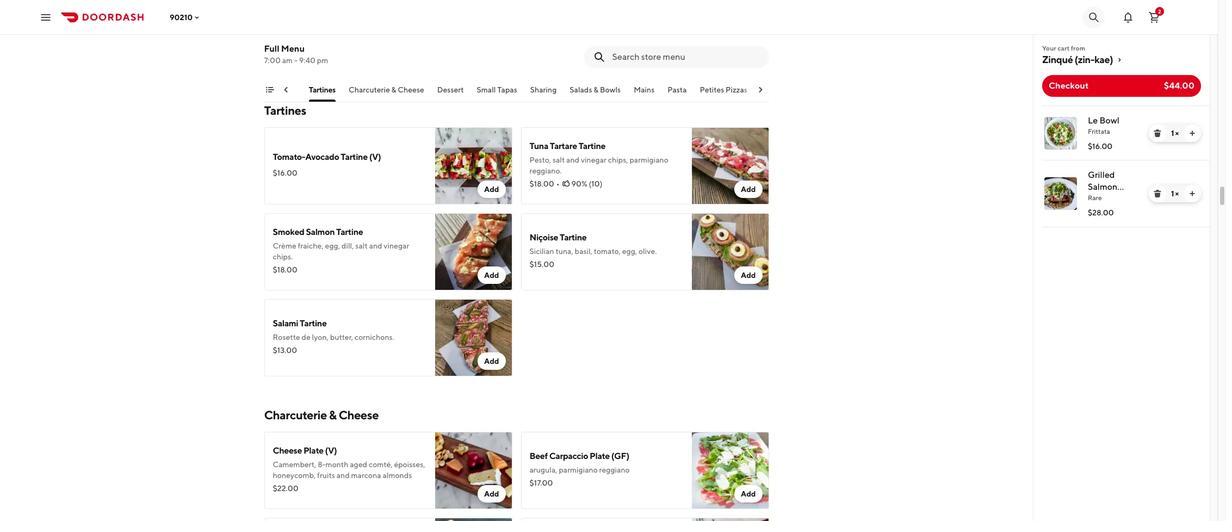 Task type: locate. For each thing, give the bounding box(es) containing it.
2 horizontal spatial &
[[594, 85, 598, 94]]

1 vertical spatial (gf)
[[611, 451, 629, 461]]

0 vertical spatial salmon
[[1088, 182, 1117, 192]]

butter,
[[330, 333, 353, 342]]

tartines right pizzas
[[760, 85, 788, 94]]

0 horizontal spatial charcuterie
[[264, 408, 327, 422]]

tartine
[[579, 141, 605, 151], [341, 152, 368, 162], [336, 227, 363, 237], [560, 232, 587, 243], [300, 318, 327, 329]]

0 horizontal spatial vinegar
[[384, 242, 409, 250]]

and right "dill,"
[[369, 242, 382, 250]]

plate inside grilled salmon plate (gf)
[[1088, 194, 1109, 204]]

and inside cheese plate (v) camembert, 8-month aged comté,  époisses, honeycomb, fruits and marcona almonds $22.00
[[337, 471, 350, 480]]

1 vertical spatial add one to cart image
[[1188, 189, 1197, 198]]

(gf) up $28.00
[[1110, 194, 1129, 204]]

2 1 from the top
[[1171, 189, 1174, 198]]

1 vertical spatial 1
[[1171, 189, 1174, 198]]

(gf) up reggiano at bottom
[[611, 451, 629, 461]]

(gf) for beef carpaccio plate (gf) arugula, parmigiano reggiano $17.00
[[611, 451, 629, 461]]

egg, inside niçoise tartine sicilian tuna, basil, tomato, egg, olive. $15.00
[[622, 247, 637, 256]]

salads & bowls
[[570, 85, 621, 94]]

parmigiano right chips,
[[630, 156, 668, 164]]

× for le bowl
[[1175, 129, 1179, 138]]

0 vertical spatial vinegar
[[581, 156, 606, 164]]

1 vertical spatial cheese
[[339, 408, 379, 422]]

0 vertical spatial add one to cart image
[[1188, 129, 1197, 138]]

1 × from the top
[[1175, 129, 1179, 138]]

zinqué (zin-kae)
[[1042, 54, 1113, 65]]

$18.00
[[530, 179, 554, 188], [273, 265, 297, 274]]

plate up reggiano at bottom
[[590, 451, 610, 461]]

(v) up month
[[325, 445, 337, 456]]

cheese plate (v) image
[[435, 432, 512, 509]]

frittata
[[1088, 127, 1110, 135]]

& for salads & bowls button
[[594, 85, 598, 94]]

parmigiano inside tuna tartare tartine pesto, salt and vinegar chips, parmigiano reggiano.
[[630, 156, 668, 164]]

add
[[484, 185, 499, 194], [741, 185, 756, 194], [484, 271, 499, 280], [741, 271, 756, 280], [484, 357, 499, 366], [484, 490, 499, 498], [741, 490, 756, 498]]

1 horizontal spatial charcuterie
[[349, 85, 390, 94]]

0 vertical spatial (v)
[[369, 152, 381, 162]]

1 right remove item from cart icon on the right top
[[1171, 129, 1174, 138]]

vinegar
[[581, 156, 606, 164], [384, 242, 409, 250]]

2 horizontal spatial and
[[566, 156, 579, 164]]

$16.00 down 'tomato-'
[[273, 169, 297, 177]]

$28.00
[[1088, 208, 1114, 217]]

1 1 from the top
[[1171, 129, 1174, 138]]

remove item from cart image
[[1153, 129, 1162, 138]]

marcona
[[351, 471, 381, 480]]

(gf) inside beef carpaccio plate (gf) arugula, parmigiano reggiano $17.00
[[611, 451, 629, 461]]

add button for salami tartine
[[478, 352, 506, 370]]

beef
[[530, 451, 548, 461]]

7:00
[[264, 56, 281, 65]]

1 right remove item from cart image
[[1171, 189, 1174, 198]]

add one to cart image
[[1188, 129, 1197, 138], [1188, 189, 1197, 198]]

2 vertical spatial and
[[337, 471, 350, 480]]

1 vertical spatial and
[[369, 242, 382, 250]]

1 vertical spatial salt
[[355, 242, 368, 250]]

cart
[[1058, 44, 1070, 52]]

plate up $28.00
[[1088, 194, 1109, 204]]

1 add one to cart image from the top
[[1188, 129, 1197, 138]]

add one to cart image right remove item from cart icon on the right top
[[1188, 129, 1197, 138]]

honeycomb,
[[273, 471, 316, 480]]

0 horizontal spatial egg,
[[325, 242, 340, 250]]

add one to cart image right remove item from cart image
[[1188, 189, 1197, 198]]

1 horizontal spatial (gf)
[[1110, 194, 1129, 204]]

$16.00 down the frittata
[[1088, 142, 1112, 151]]

salmon down grilled at the right of the page
[[1088, 182, 1117, 192]]

1 ×
[[1171, 129, 1179, 138], [1171, 189, 1179, 198]]

1 horizontal spatial egg,
[[622, 247, 637, 256]]

(v) right avocado at the top
[[369, 152, 381, 162]]

parmigiano inside beef carpaccio plate (gf) arugula, parmigiano reggiano $17.00
[[559, 466, 598, 474]]

90%
[[571, 179, 587, 188]]

90210
[[170, 13, 193, 21]]

le bowl frittata
[[1088, 115, 1119, 135]]

$17.00
[[530, 479, 553, 487]]

0 vertical spatial parmigiano
[[630, 156, 668, 164]]

tartine up "dill,"
[[336, 227, 363, 237]]

remove item from cart image
[[1153, 189, 1162, 198]]

$22.00
[[273, 484, 298, 493]]

vinegar inside tuna tartare tartine pesto, salt and vinegar chips, parmigiano reggiano.
[[581, 156, 606, 164]]

salt
[[553, 156, 565, 164], [355, 242, 368, 250]]

dessert button
[[437, 84, 464, 102]]

and inside 'smoked salmon tartine crème fraiche, egg, dill, salt and vinegar chips. $18.00'
[[369, 242, 382, 250]]

petites pizzas
[[700, 85, 747, 94]]

tartine for salmon
[[336, 227, 363, 237]]

salmon for plate
[[1088, 182, 1117, 192]]

2 horizontal spatial plate
[[1088, 194, 1109, 204]]

sharing button
[[530, 84, 557, 102]]

1 horizontal spatial salmon
[[1088, 182, 1117, 192]]

tartine up tuna,
[[560, 232, 587, 243]]

fraiche,
[[298, 242, 324, 250]]

parmigiano
[[630, 156, 668, 164], [559, 466, 598, 474]]

tartine up lyon,
[[300, 318, 327, 329]]

cheese up camembert,
[[273, 445, 302, 456]]

fruits
[[317, 471, 335, 480]]

cheese left dessert
[[398, 85, 424, 94]]

1 vertical spatial vinegar
[[384, 242, 409, 250]]

and down the tartare
[[566, 156, 579, 164]]

1 vertical spatial ×
[[1175, 189, 1179, 198]]

2 vertical spatial cheese
[[273, 445, 302, 456]]

plate up 8-
[[303, 445, 324, 456]]

× for grilled salmon plate (gf)
[[1175, 189, 1179, 198]]

1 vertical spatial (v)
[[325, 445, 337, 456]]

1 vertical spatial parmigiano
[[559, 466, 598, 474]]

egg, left "dill,"
[[325, 242, 340, 250]]

1 horizontal spatial and
[[369, 242, 382, 250]]

salmon up fraiche,
[[306, 227, 335, 237]]

egg, left olive. at the right of the page
[[622, 247, 637, 256]]

1 1 × from the top
[[1171, 129, 1179, 138]]

crème
[[273, 242, 296, 250]]

&
[[391, 85, 396, 94], [594, 85, 598, 94], [329, 408, 336, 422]]

add button
[[478, 181, 506, 198], [734, 181, 762, 198], [478, 267, 506, 284], [734, 267, 762, 284], [478, 352, 506, 370], [478, 485, 506, 503], [734, 485, 762, 503]]

$44.00
[[1164, 81, 1194, 91]]

1 × for grilled salmon plate (gf)
[[1171, 189, 1179, 198]]

1 horizontal spatial salt
[[553, 156, 565, 164]]

1 horizontal spatial cheese
[[339, 408, 379, 422]]

1 horizontal spatial vinegar
[[581, 156, 606, 164]]

1 horizontal spatial parmigiano
[[630, 156, 668, 164]]

tapas
[[497, 85, 517, 94]]

0 vertical spatial and
[[566, 156, 579, 164]]

salad
[[273, 34, 291, 42]]

-
[[294, 56, 298, 65]]

salt down the tartare
[[553, 156, 565, 164]]

× right remove item from cart icon on the right top
[[1175, 129, 1179, 138]]

tuna
[[530, 141, 548, 151]]

pasta button
[[668, 84, 687, 102]]

menu
[[281, 44, 305, 54]]

0 horizontal spatial $18.00
[[273, 265, 297, 274]]

salmon inside 'smoked salmon tartine crème fraiche, egg, dill, salt and vinegar chips. $18.00'
[[306, 227, 335, 237]]

vinegar up (10)
[[581, 156, 606, 164]]

add one to cart image for grilled salmon plate (gf)
[[1188, 189, 1197, 198]]

0 vertical spatial ×
[[1175, 129, 1179, 138]]

0 vertical spatial 1 ×
[[1171, 129, 1179, 138]]

tuna tartare tartine image
[[692, 127, 769, 205]]

0 horizontal spatial parmigiano
[[559, 466, 598, 474]]

kae)
[[1094, 54, 1113, 65]]

salt right "dill,"
[[355, 242, 368, 250]]

2 add one to cart image from the top
[[1188, 189, 1197, 198]]

1 vertical spatial charcuterie
[[264, 408, 327, 422]]

×
[[1175, 129, 1179, 138], [1175, 189, 1179, 198]]

1 vertical spatial $16.00
[[273, 169, 297, 177]]

vinegar inside 'smoked salmon tartine crème fraiche, egg, dill, salt and vinegar chips. $18.00'
[[384, 242, 409, 250]]

$18.00 down reggiano.
[[530, 179, 554, 188]]

list
[[1033, 106, 1210, 227]]

2 1 × from the top
[[1171, 189, 1179, 198]]

1 vertical spatial charcuterie & cheese
[[264, 408, 379, 422]]

(gf) inside grilled salmon plate (gf)
[[1110, 194, 1129, 204]]

smoked salmon tartine crème fraiche, egg, dill, salt and vinegar chips. $18.00
[[273, 227, 409, 274]]

month
[[326, 460, 348, 469]]

and
[[566, 156, 579, 164], [369, 242, 382, 250], [337, 471, 350, 480]]

tartine for avocado
[[341, 152, 368, 162]]

salads
[[570, 85, 592, 94]]

90% (10)
[[571, 179, 602, 188]]

salmon inside grilled salmon plate (gf)
[[1088, 182, 1117, 192]]

2 horizontal spatial cheese
[[398, 85, 424, 94]]

basil,
[[575, 247, 592, 256]]

cheese up "aged"
[[339, 408, 379, 422]]

1 horizontal spatial $16.00
[[1088, 142, 1112, 151]]

tartine right the tartare
[[579, 141, 605, 151]]

0 vertical spatial charcuterie
[[349, 85, 390, 94]]

Item Search search field
[[612, 51, 760, 63]]

scroll menu navigation right image
[[756, 85, 764, 94]]

0 vertical spatial cheese
[[398, 85, 424, 94]]

dauphinois
[[336, 23, 374, 32]]

0 vertical spatial (gf)
[[1110, 194, 1129, 204]]

0 horizontal spatial cheese
[[273, 445, 302, 456]]

aged
[[350, 460, 367, 469]]

& for charcuterie & cheese button
[[391, 85, 396, 94]]

tartare
[[550, 141, 577, 151]]

tartine inside 'smoked salmon tartine crème fraiche, egg, dill, salt and vinegar chips. $18.00'
[[336, 227, 363, 237]]

1 horizontal spatial (v)
[[369, 152, 381, 162]]

and inside tuna tartare tartine pesto, salt and vinegar chips, parmigiano reggiano.
[[566, 156, 579, 164]]

salami tartine image
[[435, 299, 512, 376]]

cheese
[[398, 85, 424, 94], [339, 408, 379, 422], [273, 445, 302, 456]]

2 × from the top
[[1175, 189, 1179, 198]]

avocado
[[384, 23, 413, 32]]

1 horizontal spatial &
[[391, 85, 396, 94]]

egg, inside 'smoked salmon tartine crème fraiche, egg, dill, salt and vinegar chips. $18.00'
[[325, 242, 340, 250]]

1 vertical spatial salmon
[[306, 227, 335, 237]]

vinegar right "dill,"
[[384, 242, 409, 250]]

olive.
[[639, 247, 657, 256]]

$13.00
[[273, 346, 297, 355]]

bowl
[[1100, 115, 1119, 126]]

0 horizontal spatial salt
[[355, 242, 368, 250]]

charcuterie
[[349, 85, 390, 94], [264, 408, 327, 422]]

1 vertical spatial 1 ×
[[1171, 189, 1179, 198]]

1 × right remove item from cart icon on the right top
[[1171, 129, 1179, 138]]

0 horizontal spatial and
[[337, 471, 350, 480]]

0 vertical spatial salt
[[553, 156, 565, 164]]

salt inside 'smoked salmon tartine crème fraiche, egg, dill, salt and vinegar chips. $18.00'
[[355, 242, 368, 250]]

1 vertical spatial $18.00
[[273, 265, 297, 274]]

cheese inside cheese plate (v) camembert, 8-month aged comté,  époisses, honeycomb, fruits and marcona almonds $22.00
[[273, 445, 302, 456]]

tartines down plates button
[[264, 103, 306, 117]]

with
[[273, 23, 288, 32]]

$18.00 down the chips.
[[273, 265, 297, 274]]

1 × right remove item from cart image
[[1171, 189, 1179, 198]]

cornichons.
[[355, 333, 394, 342]]

beef carpaccio plate (gf) arugula, parmigiano reggiano $17.00
[[530, 451, 630, 487]]

0 vertical spatial $18.00
[[530, 179, 554, 188]]

8-
[[318, 460, 326, 469]]

1
[[1171, 129, 1174, 138], [1171, 189, 1174, 198]]

small tapas button
[[477, 84, 517, 102]]

beef carpaccio plate (gf) image
[[692, 432, 769, 509]]

small tapas
[[477, 85, 517, 94]]

0 horizontal spatial plate
[[303, 445, 324, 456]]

potato
[[289, 23, 312, 32]]

plates
[[274, 85, 296, 94]]

salmon
[[1088, 182, 1117, 192], [306, 227, 335, 237]]

0 horizontal spatial salmon
[[306, 227, 335, 237]]

and down month
[[337, 471, 350, 480]]

smoked salmon carpaccio (gf) image
[[435, 0, 512, 72]]

comté,
[[369, 460, 392, 469]]

add one to cart image for le bowl
[[1188, 129, 1197, 138]]

2 items, open order cart image
[[1148, 11, 1161, 24]]

plate inside beef carpaccio plate (gf) arugula, parmigiano reggiano $17.00
[[590, 451, 610, 461]]

1 horizontal spatial plate
[[590, 451, 610, 461]]

parmigiano down carpaccio
[[559, 466, 598, 474]]

0 vertical spatial 1
[[1171, 129, 1174, 138]]

pm
[[317, 56, 328, 65]]

0 horizontal spatial (gf)
[[611, 451, 629, 461]]

0 horizontal spatial (v)
[[325, 445, 337, 456]]

tartine inside tuna tartare tartine pesto, salt and vinegar chips, parmigiano reggiano.
[[579, 141, 605, 151]]

add button for tuna tartare tartine
[[734, 181, 762, 198]]

tartines down pm
[[309, 85, 336, 94]]

× right remove item from cart image
[[1175, 189, 1179, 198]]

tartine right avocado at the top
[[341, 152, 368, 162]]

tartine inside salami tartine rosette de lyon, butter, cornichons. $13.00
[[300, 318, 327, 329]]

show menu categories image
[[265, 85, 274, 94]]

add button for niçoise tartine
[[734, 267, 762, 284]]



Task type: describe. For each thing, give the bounding box(es) containing it.
notification bell image
[[1122, 11, 1135, 24]]

your
[[1042, 44, 1056, 52]]

1 for le bowl
[[1171, 129, 1174, 138]]

or
[[375, 23, 382, 32]]

almonds
[[383, 471, 412, 480]]

arugula,
[[530, 466, 557, 474]]

$15.00
[[530, 260, 554, 269]]

add for salami tartine
[[484, 357, 499, 366]]

mains button
[[634, 84, 654, 102]]

am
[[282, 56, 293, 65]]

$18.00 inside 'smoked salmon tartine crème fraiche, egg, dill, salt and vinegar chips. $18.00'
[[273, 265, 297, 274]]

0 vertical spatial charcuterie & cheese
[[349, 85, 424, 94]]

pasta
[[668, 85, 687, 94]]

1 horizontal spatial tartines
[[309, 85, 336, 94]]

tartines button
[[760, 84, 788, 102]]

tartine for tartare
[[579, 141, 605, 151]]

add button for smoked salmon tartine
[[478, 267, 506, 284]]

add button for cheese plate (v)
[[478, 485, 506, 503]]

burrata & prosciutto plate image
[[435, 518, 512, 521]]

tomato-avocado tartine (v) image
[[435, 127, 512, 205]]

your cart from
[[1042, 44, 1085, 52]]

1 horizontal spatial $18.00
[[530, 179, 554, 188]]

charcuterie plate image
[[692, 518, 769, 521]]

add for tomato-avocado tartine (v)
[[484, 185, 499, 194]]

from
[[1071, 44, 1085, 52]]

pizzas
[[726, 85, 747, 94]]

zinqué (zin-kae) link
[[1042, 53, 1201, 66]]

rare
[[1088, 194, 1102, 202]]

dill,
[[342, 242, 354, 250]]

(v) inside cheese plate (v) camembert, 8-month aged comté,  époisses, honeycomb, fruits and marcona almonds $22.00
[[325, 445, 337, 456]]

small
[[477, 85, 496, 94]]

plates button
[[274, 84, 296, 102]]

tomato,
[[594, 247, 621, 256]]

gratin
[[314, 23, 334, 32]]

1 × for le bowl
[[1171, 129, 1179, 138]]

salt inside tuna tartare tartine pesto, salt and vinegar chips, parmigiano reggiano.
[[553, 156, 565, 164]]

2 button
[[1143, 6, 1165, 28]]

•
[[556, 179, 559, 188]]

with potato gratin dauphinois or avocado salad $19.00
[[273, 23, 413, 55]]

tomato-avocado tartine (v)
[[273, 152, 381, 162]]

chips.
[[273, 252, 293, 261]]

add button for beef carpaccio plate (gf)
[[734, 485, 762, 503]]

tartine inside niçoise tartine sicilian tuna, basil, tomato, egg, olive. $15.00
[[560, 232, 587, 243]]

(10)
[[589, 179, 602, 188]]

sharing
[[530, 85, 557, 94]]

$19.00
[[273, 47, 297, 55]]

charcuterie & cheese button
[[349, 84, 424, 102]]

salads & bowls button
[[570, 84, 621, 102]]

plate inside cheese plate (v) camembert, 8-month aged comté,  époisses, honeycomb, fruits and marcona almonds $22.00
[[303, 445, 324, 456]]

lyon,
[[312, 333, 328, 342]]

reggiano.
[[530, 166, 562, 175]]

salami
[[273, 318, 298, 329]]

grilled salmon plate (gf)
[[1088, 170, 1129, 204]]

dessert
[[437, 85, 464, 94]]

0 horizontal spatial tartines
[[264, 103, 306, 117]]

le
[[1088, 115, 1098, 126]]

zinqué
[[1042, 54, 1073, 65]]

(zin-
[[1075, 54, 1094, 65]]

salami tartine rosette de lyon, butter, cornichons. $13.00
[[273, 318, 394, 355]]

cheese inside button
[[398, 85, 424, 94]]

0 horizontal spatial $16.00
[[273, 169, 297, 177]]

90210 button
[[170, 13, 201, 21]]

niçoise tartine sicilian tuna, basil, tomato, egg, olive. $15.00
[[530, 232, 657, 269]]

bowls
[[600, 85, 621, 94]]

grilled salmon plate (gf) image
[[1044, 177, 1077, 210]]

9:40
[[299, 56, 315, 65]]

petites pizzas button
[[700, 84, 747, 102]]

0 vertical spatial $16.00
[[1088, 142, 1112, 151]]

chips,
[[608, 156, 628, 164]]

1 for grilled salmon plate (gf)
[[1171, 189, 1174, 198]]

open menu image
[[39, 11, 52, 24]]

cheese plate (v) camembert, 8-month aged comté,  époisses, honeycomb, fruits and marcona almonds $22.00
[[273, 445, 425, 493]]

add for smoked salmon tartine
[[484, 271, 499, 280]]

full
[[264, 44, 279, 54]]

2
[[1158, 8, 1161, 14]]

plate for grilled salmon plate (gf)
[[1088, 194, 1109, 204]]

scroll menu navigation left image
[[281, 85, 290, 94]]

smoked salmon tartine image
[[435, 213, 512, 290]]

tuna,
[[556, 247, 573, 256]]

full menu 7:00 am - 9:40 pm
[[264, 44, 328, 65]]

reggiano
[[599, 466, 630, 474]]

0 horizontal spatial &
[[329, 408, 336, 422]]

add for cheese plate (v)
[[484, 490, 499, 498]]

salmon for tartine
[[306, 227, 335, 237]]

époisses,
[[394, 460, 425, 469]]

list containing le bowl
[[1033, 106, 1210, 227]]

(gf) for grilled salmon plate (gf)
[[1110, 194, 1129, 204]]

plate for beef carpaccio plate (gf) arugula, parmigiano reggiano $17.00
[[590, 451, 610, 461]]

petites
[[700, 85, 724, 94]]

add button for tomato-avocado tartine (v)
[[478, 181, 506, 198]]

add for niçoise tartine
[[741, 271, 756, 280]]

sicilian
[[530, 247, 554, 256]]

add for tuna tartare tartine
[[741, 185, 756, 194]]

niçoise
[[530, 232, 558, 243]]

le bowl image
[[1044, 117, 1077, 150]]

checkout
[[1049, 81, 1089, 91]]

add for beef carpaccio plate (gf)
[[741, 490, 756, 498]]

charcuterie inside button
[[349, 85, 390, 94]]

2 horizontal spatial tartines
[[760, 85, 788, 94]]

niçoise tartine image
[[692, 213, 769, 290]]

carpaccio
[[549, 451, 588, 461]]

tomato-
[[273, 152, 305, 162]]

tuna tartare tartine pesto, salt and vinegar chips, parmigiano reggiano.
[[530, 141, 668, 175]]

smoked
[[273, 227, 304, 237]]

camembert,
[[273, 460, 316, 469]]

mains
[[634, 85, 654, 94]]

pesto,
[[530, 156, 551, 164]]



Task type: vqa. For each thing, say whether or not it's contained in the screenshot.
Small Tapas
yes



